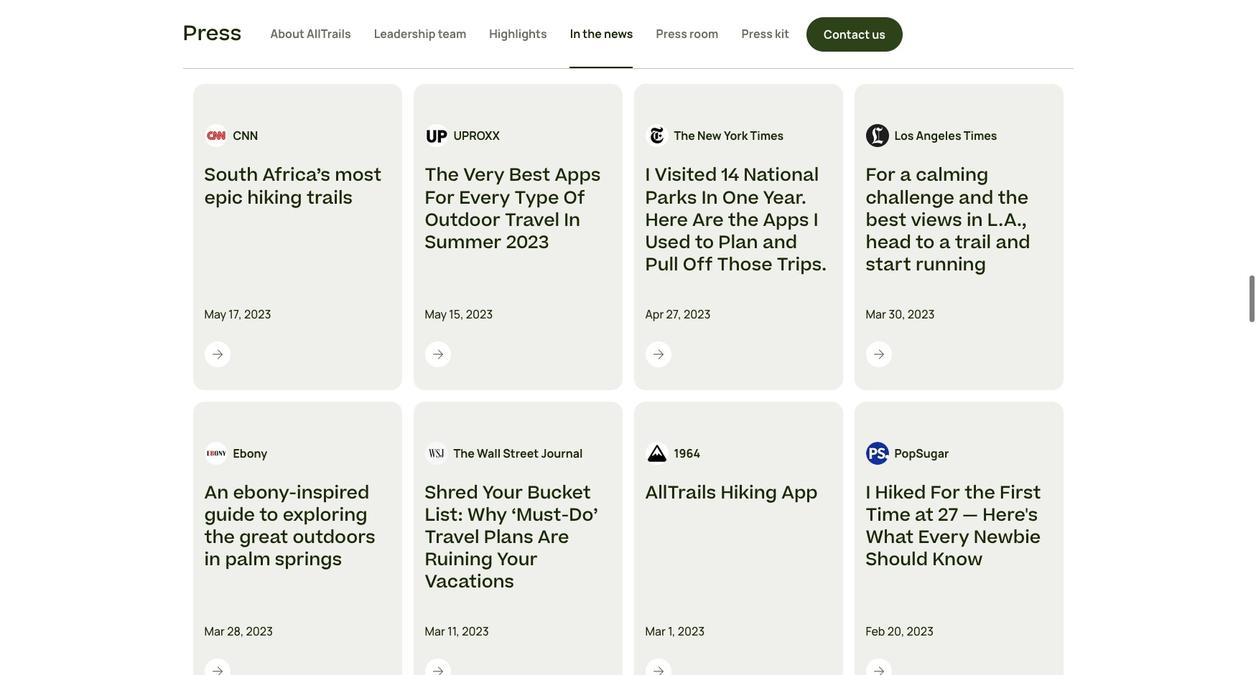 Task type: locate. For each thing, give the bounding box(es) containing it.
about
[[270, 26, 305, 41]]

why
[[468, 504, 507, 529]]

mar 1, 2023
[[645, 624, 705, 640]]

in right type
[[564, 208, 581, 233]]

to left "plan"
[[695, 231, 714, 256]]

the inside an ebony-inspired guide to exploring the great outdoors in palm springs
[[204, 526, 235, 551]]

mar
[[866, 306, 886, 322], [204, 624, 225, 640], [425, 624, 445, 640], [645, 624, 666, 640]]

guide
[[204, 504, 255, 529]]

for
[[866, 163, 896, 189], [425, 186, 455, 211], [931, 481, 961, 506]]

are inside i visited 14 national parks in one year. here are the apps i used to plan and pull off those trips.
[[693, 208, 724, 233]]

for left '—'
[[931, 481, 961, 506]]

press card link image down mar 28, 2023
[[210, 665, 224, 676]]

0 horizontal spatial for
[[425, 186, 455, 211]]

first
[[1000, 481, 1041, 506]]

the inside the very best apps for every type of outdoor travel in summer 2023
[[425, 163, 459, 189]]

us down magazines
[[307, 39, 323, 58]]

south
[[204, 163, 258, 189]]

hiking
[[721, 481, 777, 506]]

1 horizontal spatial in
[[967, 208, 983, 233]]

2023 right 20,
[[907, 624, 934, 640]]

inspired
[[297, 481, 370, 506]]

travel inside shred your bucket list: why 'must-do' travel plans are ruining your vacations
[[425, 526, 480, 551]]

press card link image
[[210, 348, 224, 362], [431, 348, 445, 362], [651, 348, 666, 362], [210, 665, 224, 676], [431, 665, 445, 676], [872, 665, 886, 676]]

2 horizontal spatial for
[[931, 481, 961, 506]]

2023 right 27,
[[684, 306, 711, 322]]

0 vertical spatial the
[[674, 128, 695, 144]]

mar for palm
[[204, 624, 225, 640]]

mar left 30,
[[866, 306, 886, 322]]

here
[[645, 208, 688, 233]]

hiking
[[247, 186, 302, 211]]

an
[[204, 481, 229, 506]]

0 vertical spatial a
[[900, 163, 912, 189]]

may 17, 2023
[[204, 306, 271, 322]]

0 horizontal spatial in
[[204, 548, 221, 573]]

times right york
[[750, 128, 784, 144]]

the left wall
[[454, 446, 475, 462]]

the for the wall street journal
[[454, 446, 475, 462]]

contact us link
[[807, 17, 903, 51]]

the left the news
[[583, 26, 602, 41]]

and up trail
[[959, 186, 994, 211]]

every
[[459, 186, 510, 211], [918, 526, 969, 551]]

2023 right 15,
[[466, 306, 493, 322]]

2 horizontal spatial press
[[742, 26, 773, 41]]

0 vertical spatial press card link image
[[872, 348, 886, 362]]

i visited 14 national parks in one year. here are the apps i used to plan and pull off those trips.
[[645, 163, 827, 278]]

0 horizontal spatial travel
[[425, 526, 480, 551]]

1 horizontal spatial times
[[964, 128, 997, 144]]

the new york times
[[674, 128, 784, 144]]

summer
[[425, 231, 502, 256]]

the wall street journal
[[454, 446, 583, 462]]

to right the head
[[916, 231, 935, 256]]

for a calming challenge and the best views in l.a., head to a trail and start running
[[866, 163, 1031, 278]]

1 vertical spatial a
[[939, 231, 951, 256]]

1 vertical spatial your
[[497, 548, 538, 573]]

in the news
[[570, 26, 633, 41]]

press inside press room button
[[656, 26, 687, 41]]

and inside i visited 14 national parks in one year. here are the apps i used to plan and pull off those trips.
[[763, 231, 797, 256]]

may left 17,
[[204, 306, 226, 322]]

the right calming
[[998, 186, 1029, 211]]

1 horizontal spatial for
[[866, 163, 896, 189]]

alltrails inside button
[[307, 26, 351, 41]]

alltrails down '1964' at bottom
[[645, 481, 716, 506]]

0 horizontal spatial times
[[750, 128, 784, 144]]

2023 right 11,
[[462, 624, 489, 640]]

the inside for a calming challenge and the best views in l.a., head to a trail and start running
[[998, 186, 1029, 211]]

alltrails right about
[[307, 26, 351, 41]]

for up the best
[[866, 163, 896, 189]]

1 vertical spatial travel
[[425, 526, 480, 551]]

0 horizontal spatial i
[[645, 163, 650, 189]]

press room button
[[656, 0, 719, 68]]

team
[[438, 26, 466, 41]]

and down magazines
[[326, 39, 352, 58]]

are right the "plans"
[[538, 526, 569, 551]]

0 vertical spatial travel
[[505, 208, 560, 233]]

1 vertical spatial in
[[204, 548, 221, 573]]

contact us
[[824, 26, 886, 42]]

trails
[[307, 186, 353, 211]]

0 vertical spatial your
[[483, 481, 523, 506]]

1 times from the left
[[750, 128, 784, 144]]

are for in
[[693, 208, 724, 233]]

2023 right 30,
[[908, 306, 935, 322]]

street
[[503, 446, 539, 462]]

mar left 28,
[[204, 624, 225, 640]]

should
[[866, 548, 928, 573]]

2023 inside the very best apps for every type of outdoor travel in summer 2023
[[506, 231, 549, 256]]

mar left 11,
[[425, 624, 445, 640]]

us right contact
[[872, 26, 886, 42]]

in left the l.a.,
[[967, 208, 983, 233]]

apps inside i visited 14 national parks in one year. here are the apps i used to plan and pull off those trips.
[[763, 208, 809, 233]]

travel down "best"
[[505, 208, 560, 233]]

kit
[[775, 26, 790, 41]]

0 horizontal spatial press card link image
[[651, 665, 666, 676]]

the inside button
[[583, 26, 602, 41]]

press card link image down mar 11, 2023
[[431, 665, 445, 676]]

1 horizontal spatial may
[[425, 306, 447, 322]]

type
[[515, 186, 559, 211]]

i right year.
[[814, 208, 819, 233]]

the for the new york times
[[674, 128, 695, 144]]

1 may from the left
[[204, 306, 226, 322]]

2023 for for a calming challenge and the best views in l.a., head to a trail and start running
[[908, 306, 935, 322]]

1 vertical spatial the
[[425, 163, 459, 189]]

2 times from the left
[[964, 128, 997, 144]]

and
[[326, 39, 352, 58], [959, 186, 994, 211], [763, 231, 797, 256], [996, 231, 1031, 256]]

0 horizontal spatial press
[[183, 19, 242, 49]]

0 horizontal spatial alltrails
[[307, 26, 351, 41]]

do'
[[569, 504, 598, 529]]

0 horizontal spatial may
[[204, 306, 226, 322]]

in left '14' at the right
[[702, 186, 718, 211]]

0 horizontal spatial every
[[459, 186, 510, 211]]

i inside i hiked for the first time at 27 — here's what every newbie should know
[[866, 481, 871, 506]]

0 vertical spatial alltrails
[[307, 26, 351, 41]]

to inside the from outdoor magazines to travel publications, see what others are saying about us and catch our latest updates below.
[[362, 15, 377, 34]]

from outdoor magazines to travel publications, see what others are saying about us and catch our latest updates below.
[[193, 15, 620, 58]]

press card link image down may 15, 2023
[[431, 348, 445, 362]]

in left palm
[[204, 548, 221, 573]]

highlights
[[489, 26, 547, 41]]

outdoor
[[425, 208, 501, 233]]

magazines
[[286, 15, 360, 34]]

mar for head
[[866, 306, 886, 322]]

2023 right 17,
[[244, 306, 271, 322]]

the up the those
[[728, 208, 759, 233]]

in right "below."
[[570, 26, 581, 41]]

for inside i hiked for the first time at 27 — here's what every newbie should know
[[931, 481, 961, 506]]

alltrails
[[307, 26, 351, 41], [645, 481, 716, 506]]

a left trail
[[939, 231, 951, 256]]

and right "plan"
[[763, 231, 797, 256]]

to up catch
[[362, 15, 377, 34]]

leadership
[[374, 26, 436, 41]]

1 vertical spatial apps
[[763, 208, 809, 233]]

the
[[583, 26, 602, 41], [998, 186, 1029, 211], [728, 208, 759, 233], [965, 481, 996, 506], [204, 526, 235, 551]]

views
[[911, 208, 962, 233]]

dialog
[[0, 0, 1256, 676]]

trail
[[955, 231, 991, 256]]

publications,
[[420, 15, 508, 34]]

times
[[750, 128, 784, 144], [964, 128, 997, 144]]

your down ''must-'
[[497, 548, 538, 573]]

your down wall
[[483, 481, 523, 506]]

the for the very best apps for every type of outdoor travel in summer 2023
[[425, 163, 459, 189]]

outdoors
[[293, 526, 376, 551]]

0 horizontal spatial us
[[307, 39, 323, 58]]

here's
[[983, 504, 1038, 529]]

press card link image down may 17, 2023
[[210, 348, 224, 362]]

travel
[[505, 208, 560, 233], [425, 526, 480, 551]]

to right guide
[[259, 504, 278, 529]]

1 horizontal spatial i
[[814, 208, 819, 233]]

are right the 'here'
[[693, 208, 724, 233]]

are inside shred your bucket list: why 'must-do' travel plans are ruining your vacations
[[538, 526, 569, 551]]

press card link image
[[872, 348, 886, 362], [651, 665, 666, 676]]

0 vertical spatial apps
[[555, 163, 601, 189]]

1 horizontal spatial alltrails
[[645, 481, 716, 506]]

2 vertical spatial the
[[454, 446, 475, 462]]

times right angeles
[[964, 128, 997, 144]]

2023 for shred your bucket list: why 'must-do' travel plans are ruining your vacations
[[462, 624, 489, 640]]

1 horizontal spatial are
[[693, 208, 724, 233]]

1 vertical spatial are
[[538, 526, 569, 551]]

2023 right 28,
[[246, 624, 273, 640]]

15,
[[449, 306, 464, 322]]

0 horizontal spatial are
[[538, 526, 569, 551]]

press card link image down feb
[[872, 665, 886, 676]]

0 vertical spatial in
[[967, 208, 983, 233]]

apps right "best"
[[555, 163, 601, 189]]

i for i hiked for the first time at 27 — here's what every newbie should know
[[866, 481, 871, 506]]

the left very
[[425, 163, 459, 189]]

the left great on the bottom left of the page
[[204, 526, 235, 551]]

1 horizontal spatial press
[[656, 26, 687, 41]]

for left very
[[425, 186, 455, 211]]

hiked
[[875, 481, 926, 506]]

to inside for a calming challenge and the best views in l.a., head to a trail and start running
[[916, 231, 935, 256]]

mar 28, 2023
[[204, 624, 273, 640]]

tab list
[[270, 0, 790, 68]]

contact
[[824, 26, 870, 42]]

the right 27 at bottom right
[[965, 481, 996, 506]]

news
[[604, 26, 633, 41]]

trips.
[[777, 253, 827, 278]]

0 vertical spatial every
[[459, 186, 510, 211]]

2 horizontal spatial i
[[866, 481, 871, 506]]

very
[[463, 163, 505, 189]]

may left 15,
[[425, 306, 447, 322]]

head
[[866, 231, 912, 256]]

press card link image down mar 30, 2023
[[872, 348, 886, 362]]

national
[[744, 163, 819, 189]]

to
[[362, 15, 377, 34], [695, 231, 714, 256], [916, 231, 935, 256], [259, 504, 278, 529]]

1 horizontal spatial travel
[[505, 208, 560, 233]]

for inside the very best apps for every type of outdoor travel in summer 2023
[[425, 186, 455, 211]]

a down los
[[900, 163, 912, 189]]

alltrails hiking app
[[645, 481, 818, 506]]

the left new
[[674, 128, 695, 144]]

press inside press kit button
[[742, 26, 773, 41]]

apps inside the very best apps for every type of outdoor travel in summer 2023
[[555, 163, 601, 189]]

0 vertical spatial are
[[693, 208, 724, 233]]

0 horizontal spatial apps
[[555, 163, 601, 189]]

press card link image down mar 1, 2023
[[651, 665, 666, 676]]

0 vertical spatial i
[[645, 163, 650, 189]]

travel down shred
[[425, 526, 480, 551]]

best
[[509, 163, 550, 189]]

i left hiked
[[866, 481, 871, 506]]

1 horizontal spatial every
[[918, 526, 969, 551]]

1 vertical spatial every
[[918, 526, 969, 551]]

2 may from the left
[[425, 306, 447, 322]]

i left 'visited'
[[645, 163, 650, 189]]

2023
[[506, 231, 549, 256], [244, 306, 271, 322], [466, 306, 493, 322], [684, 306, 711, 322], [908, 306, 935, 322], [246, 624, 273, 640], [462, 624, 489, 640], [678, 624, 705, 640], [907, 624, 934, 640]]

may
[[204, 306, 226, 322], [425, 306, 447, 322]]

in inside i visited 14 national parks in one year. here are the apps i used to plan and pull off those trips.
[[702, 186, 718, 211]]

are
[[693, 208, 724, 233], [538, 526, 569, 551]]

2 vertical spatial i
[[866, 481, 871, 506]]

17,
[[229, 306, 242, 322]]

press card link image for the very best apps for every type of outdoor travel in summer 2023
[[431, 348, 445, 362]]

2023 down type
[[506, 231, 549, 256]]

bucket
[[528, 481, 591, 506]]

1 horizontal spatial press card link image
[[872, 348, 886, 362]]

apps down national
[[763, 208, 809, 233]]

in inside for a calming challenge and the best views in l.a., head to a trail and start running
[[967, 208, 983, 233]]

mar left 1,
[[645, 624, 666, 640]]

and right trail
[[996, 231, 1031, 256]]

press room
[[656, 26, 719, 41]]

2023 right 1,
[[678, 624, 705, 640]]

1 vertical spatial press card link image
[[651, 665, 666, 676]]

press card link image down apr
[[651, 348, 666, 362]]

about alltrails
[[270, 26, 351, 41]]

1 horizontal spatial apps
[[763, 208, 809, 233]]



Task type: describe. For each thing, give the bounding box(es) containing it.
feb
[[866, 624, 885, 640]]

press for press
[[183, 19, 242, 49]]

south africa's most epic hiking trails
[[204, 163, 382, 211]]

below.
[[522, 39, 565, 58]]

calming
[[916, 163, 989, 189]]

14
[[722, 163, 739, 189]]

in inside an ebony-inspired guide to exploring the great outdoors in palm springs
[[204, 548, 221, 573]]

leadership team
[[374, 26, 466, 41]]

travel
[[379, 15, 418, 34]]

saying
[[218, 39, 261, 58]]

those
[[717, 253, 773, 278]]

1964
[[674, 446, 701, 462]]

2023 for the very best apps for every type of outdoor travel in summer 2023
[[466, 306, 493, 322]]

visited
[[655, 163, 717, 189]]

catch
[[354, 39, 393, 58]]

20,
[[888, 624, 905, 640]]

in the news button
[[570, 0, 633, 68]]

mar for ruining
[[425, 624, 445, 640]]

may for the very best apps for every type of outdoor travel in summer 2023
[[425, 306, 447, 322]]

1 vertical spatial alltrails
[[645, 481, 716, 506]]

running
[[916, 253, 986, 278]]

1,
[[668, 624, 676, 640]]

press kit
[[742, 26, 790, 41]]

the inside i hiked for the first time at 27 — here's what every newbie should know
[[965, 481, 996, 506]]

time
[[866, 504, 911, 529]]

springs
[[275, 548, 342, 573]]

updates
[[463, 39, 519, 58]]

newbie
[[974, 526, 1041, 551]]

press kit button
[[742, 0, 790, 68]]

press card link image for i visited 14 national parks in one year. here are the apps i used to plan and pull off those trips.
[[651, 348, 666, 362]]

1 horizontal spatial a
[[939, 231, 951, 256]]

2023 for an ebony-inspired guide to exploring the great outdoors in palm springs
[[246, 624, 273, 640]]

2023 for alltrails hiking app
[[678, 624, 705, 640]]

los
[[895, 128, 914, 144]]

most
[[335, 163, 382, 189]]

outdoor
[[229, 15, 284, 34]]

'must-
[[512, 504, 569, 529]]

challenge
[[866, 186, 955, 211]]

travel inside the very best apps for every type of outdoor travel in summer 2023
[[505, 208, 560, 233]]

are for 'must-
[[538, 526, 569, 551]]

every inside the very best apps for every type of outdoor travel in summer 2023
[[459, 186, 510, 211]]

2023 for i hiked for the first time at 27 — here's what every newbie should know
[[907, 624, 934, 640]]

l.a.,
[[988, 208, 1027, 233]]

mar 30, 2023
[[866, 306, 935, 322]]

the inside i visited 14 national parks in one year. here are the apps i used to plan and pull off those trips.
[[728, 208, 759, 233]]

york
[[724, 128, 748, 144]]

may for south africa's most epic hiking trails
[[204, 306, 226, 322]]

press card link image for south africa's most epic hiking trails
[[210, 348, 224, 362]]

for inside for a calming challenge and the best views in l.a., head to a trail and start running
[[866, 163, 896, 189]]

angeles
[[916, 128, 962, 144]]

parks
[[645, 186, 697, 211]]

and inside the from outdoor magazines to travel publications, see what others are saying about us and catch our latest updates below.
[[326, 39, 352, 58]]

11,
[[448, 624, 460, 640]]

press card link image for alltrails hiking app
[[651, 665, 666, 676]]

ruining
[[425, 548, 493, 573]]

wall
[[477, 446, 501, 462]]

0 horizontal spatial a
[[900, 163, 912, 189]]

i hiked for the first time at 27 — here's what every newbie should know
[[866, 481, 1041, 573]]

exploring
[[283, 504, 368, 529]]

us inside the from outdoor magazines to travel publications, see what others are saying about us and catch our latest updates below.
[[307, 39, 323, 58]]

are
[[193, 39, 215, 58]]

great
[[239, 526, 288, 551]]

the very best apps for every type of outdoor travel in summer 2023
[[425, 163, 601, 256]]

every inside i hiked for the first time at 27 — here's what every newbie should know
[[918, 526, 969, 551]]

1 horizontal spatial us
[[872, 26, 886, 42]]

about alltrails button
[[270, 0, 351, 68]]

press for press room
[[656, 26, 687, 41]]

apr
[[645, 306, 664, 322]]

i for i visited 14 national parks in one year. here are the apps i used to plan and pull off those trips.
[[645, 163, 650, 189]]

press card link image for for a calming challenge and the best views in l.a., head to a trail and start running
[[872, 348, 886, 362]]

in inside button
[[570, 26, 581, 41]]

press for press kit
[[742, 26, 773, 41]]

latest
[[421, 39, 461, 58]]

los angeles times
[[895, 128, 997, 144]]

press card link image for an ebony-inspired guide to exploring the great outdoors in palm springs
[[210, 665, 224, 676]]

plan
[[719, 231, 758, 256]]

to inside an ebony-inspired guide to exploring the great outdoors in palm springs
[[259, 504, 278, 529]]

know
[[933, 548, 983, 573]]

start
[[866, 253, 911, 278]]

press card link image for i hiked for the first time at 27 — here's what every newbie should know
[[872, 665, 886, 676]]

list:
[[425, 504, 463, 529]]

28,
[[227, 624, 244, 640]]

27
[[938, 504, 958, 529]]

feb 20, 2023
[[866, 624, 934, 640]]

may 15, 2023
[[425, 306, 493, 322]]

new
[[698, 128, 722, 144]]

1 vertical spatial i
[[814, 208, 819, 233]]

pull
[[645, 253, 679, 278]]

popsugar
[[895, 446, 949, 462]]

press card link image for shred your bucket list: why 'must-do' travel plans are ruining your vacations
[[431, 665, 445, 676]]

year.
[[763, 186, 807, 211]]

our
[[396, 39, 418, 58]]

to inside i visited 14 national parks in one year. here are the apps i used to plan and pull off those trips.
[[695, 231, 714, 256]]

vacations
[[425, 571, 514, 596]]

2023 for i visited 14 national parks in one year. here are the apps i used to plan and pull off those trips.
[[684, 306, 711, 322]]

tab list containing about alltrails
[[270, 0, 790, 68]]

cookie consent banner dialog
[[17, 608, 1239, 659]]

palm
[[225, 548, 271, 573]]

2023 for south africa's most epic hiking trails
[[244, 306, 271, 322]]

epic
[[204, 186, 243, 211]]

apr 27, 2023
[[645, 306, 711, 322]]

in inside the very best apps for every type of outdoor travel in summer 2023
[[564, 208, 581, 233]]

of
[[564, 186, 585, 211]]

at
[[915, 504, 934, 529]]

from
[[193, 15, 226, 34]]

cnn
[[233, 128, 258, 144]]

ebony
[[233, 446, 267, 462]]

mar 11, 2023
[[425, 624, 489, 640]]

best
[[866, 208, 907, 233]]

see
[[511, 15, 536, 34]]



Task type: vqa. For each thing, say whether or not it's contained in the screenshot.


